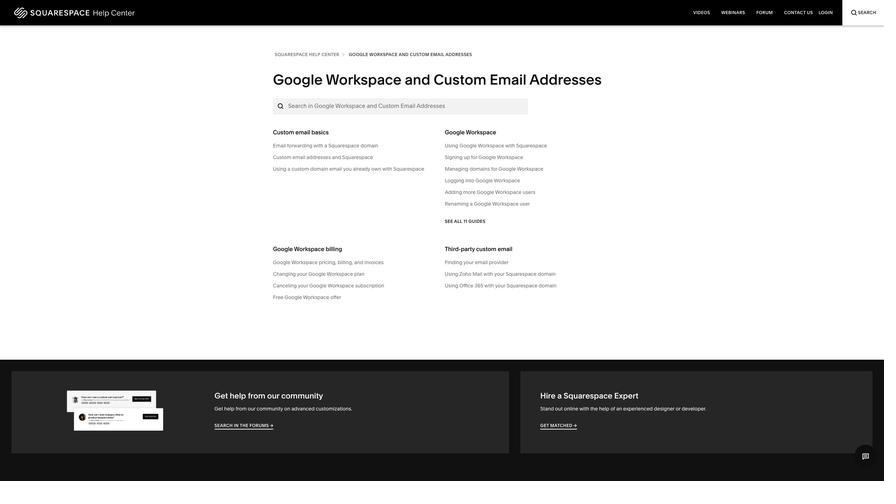 Task type: vqa. For each thing, say whether or not it's contained in the screenshot.
Step 5 - Style the template link
no



Task type: describe. For each thing, give the bounding box(es) containing it.
email left you
[[329, 166, 342, 172]]

get for get help from our community on advanced customizations.
[[214, 406, 223, 412]]

canceling your google workspace subscription link
[[273, 282, 439, 290]]

0 vertical spatial google workspace and custom email addresses
[[349, 52, 472, 57]]

community for get help from our community
[[281, 391, 323, 401]]

squarespace help center
[[275, 52, 339, 57]]

with for stand out online with the help of an experienced designer or developer.
[[579, 406, 589, 412]]

help for get help from our community on advanced customizations.
[[224, 406, 234, 412]]

your for finding your email provider
[[463, 259, 474, 266]]

addresses
[[307, 154, 331, 161]]

2 → from the left
[[573, 423, 577, 428]]

1 vertical spatial email
[[490, 71, 526, 88]]

11
[[464, 219, 467, 224]]

us
[[807, 10, 813, 15]]

squarespace down finding your email provider link
[[506, 271, 537, 277]]

customizations.
[[316, 406, 352, 412]]

hire
[[540, 391, 556, 401]]

billing
[[326, 246, 342, 253]]

with for using google workspace with squarespace
[[505, 143, 515, 149]]

guides
[[468, 219, 485, 224]]

google workspace and custom email addresses main content
[[0, 0, 884, 445]]

using for using google workspace with squarespace
[[445, 143, 458, 149]]

changing
[[273, 271, 296, 277]]

changing your google workspace plan link
[[273, 270, 439, 278]]

into
[[465, 178, 474, 184]]

party
[[461, 246, 475, 253]]

out
[[555, 406, 563, 412]]

more
[[463, 189, 476, 196]]

invoices
[[364, 259, 384, 266]]

squarespace down using zoho mail with your squarespace domain link
[[507, 283, 537, 289]]

of
[[610, 406, 615, 412]]

a for hire
[[557, 391, 562, 401]]

pricing,
[[319, 259, 336, 266]]

1 → from the left
[[270, 423, 273, 428]]

1 horizontal spatial addresses
[[529, 71, 602, 88]]

users
[[523, 189, 535, 196]]

plan
[[354, 271, 364, 277]]

footer image image
[[62, 384, 168, 441]]

canceling your google workspace subscription
[[273, 283, 384, 289]]

squarespace inside 'link'
[[516, 143, 547, 149]]

search button
[[842, 0, 884, 25]]

domains
[[470, 166, 490, 172]]

advanced
[[291, 406, 315, 412]]

get help from our community
[[214, 391, 323, 401]]

and inside google workspace pricing, billing, and invoices link
[[354, 259, 363, 266]]

custom email addresses and squarespace link
[[273, 154, 439, 161]]

from for get help from our community
[[248, 391, 265, 401]]

finding
[[445, 259, 462, 266]]

webinars link
[[716, 0, 751, 25]]

in
[[234, 423, 239, 428]]

search
[[214, 423, 233, 428]]

zoho
[[459, 271, 471, 277]]

logging
[[445, 178, 464, 184]]

custom email basics
[[273, 129, 329, 136]]

get for get help from our community
[[214, 391, 228, 401]]

developer.
[[682, 406, 706, 412]]

google workspace pricing, billing, and invoices link
[[273, 259, 439, 266]]

with right own
[[382, 166, 392, 172]]

0 horizontal spatial email
[[273, 143, 286, 149]]

google inside "link"
[[309, 283, 327, 289]]

using for using office 365 with your squarespace domain
[[445, 283, 458, 289]]

365
[[475, 283, 483, 289]]

provider
[[489, 259, 509, 266]]

your down the provider
[[494, 271, 504, 277]]

designer
[[654, 406, 675, 412]]

google workspace and custom email addresses link
[[349, 51, 472, 59]]

stand out online with the help of an experienced designer or developer.
[[540, 406, 706, 412]]

using a custom domain email you already own with squarespace link
[[273, 165, 439, 173]]

email down forwarding
[[292, 154, 305, 161]]

signing up for google workspace
[[445, 154, 523, 161]]

webinars
[[721, 10, 745, 15]]

finding your email provider link
[[445, 259, 611, 266]]

email forwarding with a squarespace domain link
[[273, 142, 439, 150]]

workspace inside "link"
[[328, 283, 354, 289]]

squarespace help center link
[[275, 51, 339, 59]]

squarespace right own
[[393, 166, 424, 172]]

mail
[[473, 271, 482, 277]]

domain up custom email addresses and squarespace link
[[360, 143, 378, 149]]

free
[[273, 294, 283, 301]]

already
[[353, 166, 370, 172]]

domain up using office 365 with your squarespace domain link
[[538, 271, 556, 277]]

get matched →
[[540, 423, 577, 428]]

our for get help from our community
[[267, 391, 279, 401]]

email up the mail
[[475, 259, 488, 266]]

get help from our community on advanced customizations.
[[214, 406, 352, 412]]

signing up for google workspace link
[[445, 154, 611, 161]]

managing domains for google workspace
[[445, 166, 543, 172]]

help for get help from our community
[[230, 391, 246, 401]]

email forwarding with a squarespace domain
[[273, 143, 378, 149]]

own
[[371, 166, 381, 172]]

using a custom domain email you already own with squarespace
[[273, 166, 424, 172]]

with for using office 365 with your squarespace domain
[[484, 283, 494, 289]]

up
[[464, 154, 470, 161]]

contact us
[[784, 10, 813, 15]]

using google workspace with squarespace link
[[445, 142, 611, 150]]

custom for a
[[292, 166, 309, 172]]

workspace inside 'link'
[[478, 143, 504, 149]]

see all 11 guides link
[[445, 212, 485, 231]]

matched
[[550, 423, 572, 428]]

with up 'addresses'
[[313, 143, 323, 149]]

custom email addresses and squarespace
[[273, 154, 373, 161]]

stand
[[540, 406, 554, 412]]



Task type: locate. For each thing, give the bounding box(es) containing it.
an
[[616, 406, 622, 412]]

basics
[[311, 129, 329, 136]]

email up forwarding
[[295, 129, 310, 136]]

using zoho mail with your squarespace domain link
[[445, 270, 611, 278]]

videos
[[693, 10, 710, 15]]

google
[[349, 52, 368, 57], [273, 71, 323, 88], [445, 129, 465, 136], [459, 143, 477, 149], [478, 154, 496, 161], [499, 166, 516, 172], [475, 178, 493, 184], [477, 189, 494, 196], [474, 201, 491, 207], [273, 246, 293, 253], [273, 259, 290, 266], [308, 271, 326, 277], [309, 283, 327, 289], [285, 294, 302, 301]]

login
[[819, 10, 833, 15]]

community down get help from our community
[[257, 406, 283, 412]]

renaming
[[445, 201, 469, 207]]

0 vertical spatial for
[[471, 154, 477, 161]]

custom
[[410, 52, 429, 57], [434, 71, 486, 88], [273, 129, 294, 136], [273, 154, 291, 161]]

community up advanced
[[281, 391, 323, 401]]

with right online at the bottom of page
[[579, 406, 589, 412]]

domain down using zoho mail with your squarespace domain link
[[539, 283, 556, 289]]

logging into google workspace
[[445, 178, 520, 184]]

experienced
[[623, 406, 653, 412]]

using inside 'link'
[[445, 143, 458, 149]]

using office 365 with your squarespace domain
[[445, 283, 556, 289]]

using for using a custom domain email you already own with squarespace
[[273, 166, 286, 172]]

1 vertical spatial custom
[[476, 246, 496, 253]]

custom
[[292, 166, 309, 172], [476, 246, 496, 253]]

2 horizontal spatial email
[[490, 71, 526, 88]]

0 vertical spatial custom
[[292, 166, 309, 172]]

changing your google workspace plan
[[273, 271, 364, 277]]

domain
[[360, 143, 378, 149], [310, 166, 328, 172], [538, 271, 556, 277], [539, 283, 556, 289]]

or
[[676, 406, 680, 412]]

a up 'custom email addresses and squarespace'
[[324, 143, 327, 149]]

user
[[520, 201, 530, 207]]

help
[[230, 391, 246, 401], [224, 406, 234, 412], [599, 406, 609, 412]]

managing domains for google workspace link
[[445, 165, 611, 173]]

your right changing
[[297, 271, 307, 277]]

videos link
[[688, 0, 716, 25]]

third-
[[445, 246, 461, 253]]

finding your email provider
[[445, 259, 509, 266]]

offer
[[330, 294, 341, 301]]

domain down 'addresses'
[[310, 166, 328, 172]]

1 horizontal spatial the
[[590, 406, 598, 412]]

email
[[430, 52, 444, 57], [490, 71, 526, 88], [273, 143, 286, 149]]

search in the forums →
[[214, 423, 273, 428]]

0 vertical spatial email
[[430, 52, 444, 57]]

forum link
[[751, 0, 778, 25]]

→ right the matched
[[573, 423, 577, 428]]

1 vertical spatial community
[[257, 406, 283, 412]]

your
[[463, 259, 474, 266], [297, 271, 307, 277], [494, 271, 504, 277], [298, 283, 308, 289], [495, 283, 505, 289]]

adding more google workspace users
[[445, 189, 535, 196]]

google workspace billing
[[273, 246, 342, 253]]

1 vertical spatial our
[[248, 406, 255, 412]]

for right up
[[471, 154, 477, 161]]

and
[[399, 52, 409, 57], [405, 71, 430, 88], [332, 154, 341, 161], [354, 259, 363, 266]]

third-party custom email
[[445, 246, 512, 253]]

contact
[[784, 10, 806, 15]]

your up zoho
[[463, 259, 474, 266]]

login link
[[819, 0, 833, 25]]

with for using zoho mail with your squarespace domain
[[483, 271, 493, 277]]

google workspace
[[445, 129, 496, 136]]

free google workspace offer
[[273, 294, 341, 301]]

using office 365 with your squarespace domain link
[[445, 282, 611, 290]]

with right 365
[[484, 283, 494, 289]]

0 vertical spatial get
[[214, 391, 228, 401]]

a for using
[[288, 166, 290, 172]]

billing,
[[338, 259, 353, 266]]

1 horizontal spatial from
[[248, 391, 265, 401]]

signing
[[445, 154, 463, 161]]

squarespace up signing up for google workspace link
[[516, 143, 547, 149]]

get
[[214, 391, 228, 401], [214, 406, 223, 412]]

custom up finding your email provider
[[476, 246, 496, 253]]

1 horizontal spatial custom
[[476, 246, 496, 253]]

help left of
[[599, 406, 609, 412]]

0 horizontal spatial custom
[[292, 166, 309, 172]]

for
[[471, 154, 477, 161], [491, 166, 497, 172]]

renaming a google workspace user link
[[445, 200, 611, 208]]

from up search in the forums →
[[236, 406, 247, 412]]

2 get from the top
[[214, 406, 223, 412]]

squarespace up online at the bottom of page
[[564, 391, 612, 401]]

0 vertical spatial from
[[248, 391, 265, 401]]

1 vertical spatial get
[[214, 406, 223, 412]]

renaming a google workspace user
[[445, 201, 530, 207]]

from up get help from our community on advanced customizations.
[[248, 391, 265, 401]]

1 horizontal spatial for
[[491, 166, 497, 172]]

logging into google workspace link
[[445, 177, 611, 185]]

see
[[445, 219, 453, 224]]

with
[[313, 143, 323, 149], [505, 143, 515, 149], [382, 166, 392, 172], [483, 271, 493, 277], [484, 283, 494, 289], [579, 406, 589, 412]]

and inside custom email addresses and squarespace link
[[332, 154, 341, 161]]

0 vertical spatial addresses
[[445, 52, 472, 57]]

forum
[[756, 10, 773, 15]]

1 horizontal spatial →
[[573, 423, 577, 428]]

1 horizontal spatial email
[[430, 52, 444, 57]]

squarespace
[[275, 52, 308, 57], [328, 143, 359, 149], [516, 143, 547, 149], [342, 154, 373, 161], [393, 166, 424, 172], [506, 271, 537, 277], [507, 283, 537, 289], [564, 391, 612, 401]]

0 horizontal spatial from
[[236, 406, 247, 412]]

forums
[[250, 423, 269, 428]]

a down forwarding
[[288, 166, 290, 172]]

contact us link
[[778, 0, 819, 25]]

0 horizontal spatial →
[[270, 423, 273, 428]]

help
[[309, 52, 320, 57]]

1 get from the top
[[214, 391, 228, 401]]

and inside google workspace and custom email addresses link
[[399, 52, 409, 57]]

a down the more on the top of page
[[470, 201, 473, 207]]

email up the provider
[[498, 246, 512, 253]]

with inside 'link'
[[505, 143, 515, 149]]

google inside 'link'
[[459, 143, 477, 149]]

0 horizontal spatial for
[[471, 154, 477, 161]]

your inside "link"
[[298, 283, 308, 289]]

squarespace up custom email addresses and squarespace link
[[328, 143, 359, 149]]

1 vertical spatial from
[[236, 406, 247, 412]]

your for changing your google workspace plan
[[297, 271, 307, 277]]

1 vertical spatial the
[[240, 423, 248, 428]]

workspace
[[369, 52, 398, 57], [326, 71, 401, 88], [466, 129, 496, 136], [478, 143, 504, 149], [497, 154, 523, 161], [517, 166, 543, 172], [494, 178, 520, 184], [495, 189, 521, 196], [492, 201, 519, 207], [294, 246, 324, 253], [291, 259, 318, 266], [327, 271, 353, 277], [328, 283, 354, 289], [303, 294, 329, 301]]

0 horizontal spatial addresses
[[445, 52, 472, 57]]

squarespace left help
[[275, 52, 308, 57]]

all
[[454, 219, 462, 224]]

google workspace and custom email addresses
[[349, 52, 472, 57], [273, 71, 602, 88]]

forwarding
[[287, 143, 312, 149]]

1 horizontal spatial our
[[267, 391, 279, 401]]

free google workspace offer link
[[273, 294, 439, 301]]

subscription
[[355, 283, 384, 289]]

1 vertical spatial google workspace and custom email addresses
[[273, 71, 602, 88]]

using google workspace with squarespace
[[445, 143, 547, 149]]

using zoho mail with your squarespace domain
[[445, 271, 556, 277]]

our up get help from our community on advanced customizations.
[[267, 391, 279, 401]]

a right hire
[[557, 391, 562, 401]]

custom for party
[[476, 246, 496, 253]]

email
[[295, 129, 310, 136], [292, 154, 305, 161], [329, 166, 342, 172], [498, 246, 512, 253], [475, 259, 488, 266]]

for right domains
[[491, 166, 497, 172]]

our for get help from our community on advanced customizations.
[[248, 406, 255, 412]]

0 vertical spatial community
[[281, 391, 323, 401]]

hire a squarespace expert
[[540, 391, 638, 401]]

managing
[[445, 166, 468, 172]]

for for up
[[471, 154, 477, 161]]

on
[[284, 406, 290, 412]]

2 vertical spatial email
[[273, 143, 286, 149]]

your for canceling your google workspace subscription
[[298, 283, 308, 289]]

the right the in
[[240, 423, 248, 428]]

center
[[322, 52, 339, 57]]

community for get help from our community on advanced customizations.
[[257, 406, 283, 412]]

a
[[324, 143, 327, 149], [288, 166, 290, 172], [470, 201, 473, 207], [557, 391, 562, 401]]

help up the in
[[230, 391, 246, 401]]

for for domains
[[491, 166, 497, 172]]

custom down 'addresses'
[[292, 166, 309, 172]]

1 vertical spatial addresses
[[529, 71, 602, 88]]

adding
[[445, 189, 462, 196]]

from for get help from our community on advanced customizations.
[[236, 406, 247, 412]]

squarespace up 'using a custom domain email you already own with squarespace' link
[[342, 154, 373, 161]]

0 horizontal spatial our
[[248, 406, 255, 412]]

our up forums
[[248, 406, 255, 412]]

help up search
[[224, 406, 234, 412]]

adding more google workspace users link
[[445, 188, 611, 196]]

0 vertical spatial our
[[267, 391, 279, 401]]

the down hire a squarespace expert
[[590, 406, 598, 412]]

your down using zoho mail with your squarespace domain
[[495, 283, 505, 289]]

you
[[343, 166, 352, 172]]

with right the mail
[[483, 271, 493, 277]]

expert
[[614, 391, 638, 401]]

using for using zoho mail with your squarespace domain
[[445, 271, 458, 277]]

with up signing up for google workspace link
[[505, 143, 515, 149]]

our
[[267, 391, 279, 401], [248, 406, 255, 412]]

search
[[858, 10, 876, 15]]

1 vertical spatial for
[[491, 166, 497, 172]]

0 horizontal spatial the
[[240, 423, 248, 428]]

community
[[281, 391, 323, 401], [257, 406, 283, 412]]

get
[[540, 423, 549, 428]]

a for renaming
[[470, 201, 473, 207]]

→ right forums
[[270, 423, 273, 428]]

0 vertical spatial the
[[590, 406, 598, 412]]

your up free google workspace offer
[[298, 283, 308, 289]]

Search in Google Workspace and Custom Email Addresses field
[[288, 103, 524, 110]]

online
[[564, 406, 578, 412]]



